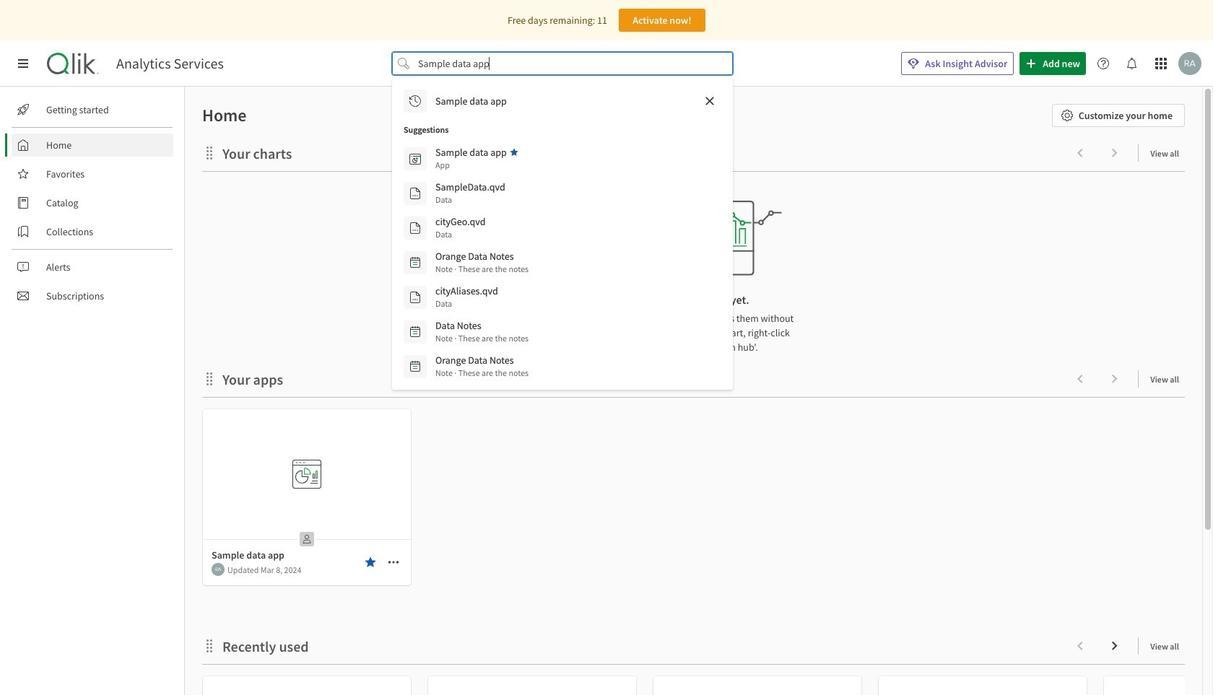Task type: vqa. For each thing, say whether or not it's contained in the screenshot.
These are the notes element
yes



Task type: locate. For each thing, give the bounding box(es) containing it.
1 these are the notes element from the top
[[436, 263, 529, 276]]

list box
[[398, 84, 728, 384]]

orange data notes element
[[436, 250, 514, 263], [436, 354, 514, 367]]

these are the notes element
[[436, 263, 529, 276], [436, 332, 529, 345], [436, 367, 529, 380]]

1 vertical spatial orange data notes element
[[436, 354, 514, 367]]

these are the notes element for data notes element in the left top of the page
[[436, 332, 529, 345]]

0 vertical spatial these are the notes element
[[436, 263, 529, 276]]

0 vertical spatial move collection image
[[202, 372, 217, 386]]

0 vertical spatial orange data notes element
[[436, 250, 514, 263]]

3 these are the notes element from the top
[[436, 367, 529, 380]]

1 vertical spatial these are the notes element
[[436, 332, 529, 345]]

sampledata.qvd element
[[436, 181, 506, 194]]

2 vertical spatial these are the notes element
[[436, 367, 529, 380]]

close sidebar menu image
[[17, 58, 29, 69]]

main content
[[179, 87, 1214, 696]]

these are the notes element for 1st orange data notes element from the top of the page
[[436, 263, 529, 276]]

orange data notes element up cityaliases.qvd element at the top
[[436, 250, 514, 263]]

these are the notes element up cityaliases.qvd element at the top
[[436, 263, 529, 276]]

these are the notes element down data notes element in the left top of the page
[[436, 367, 529, 380]]

ruby anderson image
[[212, 564, 225, 577]]

remove from favorites image
[[365, 557, 376, 569]]

these are the notes element down cityaliases.qvd element at the top
[[436, 332, 529, 345]]

favorited item image
[[510, 148, 519, 157]]

orange data notes element down data notes element in the left top of the page
[[436, 354, 514, 367]]

cityaliases.qvd element
[[436, 285, 498, 298]]

move collection image
[[202, 146, 217, 160]]

2 these are the notes element from the top
[[436, 332, 529, 345]]

citygeo.qvd element
[[436, 215, 486, 228]]

move collection image
[[202, 372, 217, 386], [202, 639, 217, 653]]

analytics services element
[[116, 55, 224, 72]]

sample data app element
[[436, 146, 507, 159]]



Task type: describe. For each thing, give the bounding box(es) containing it.
these are the notes element for first orange data notes element from the bottom
[[436, 367, 529, 380]]

recently searched item image
[[410, 95, 421, 107]]

data notes element
[[436, 319, 482, 332]]

ruby anderson element
[[212, 564, 225, 577]]

1 orange data notes element from the top
[[436, 250, 514, 263]]

Search for content text field
[[415, 52, 710, 75]]

1 vertical spatial move collection image
[[202, 639, 217, 653]]

navigation pane element
[[0, 92, 184, 314]]

2 orange data notes element from the top
[[436, 354, 514, 367]]

ruby anderson image
[[1179, 52, 1202, 75]]



